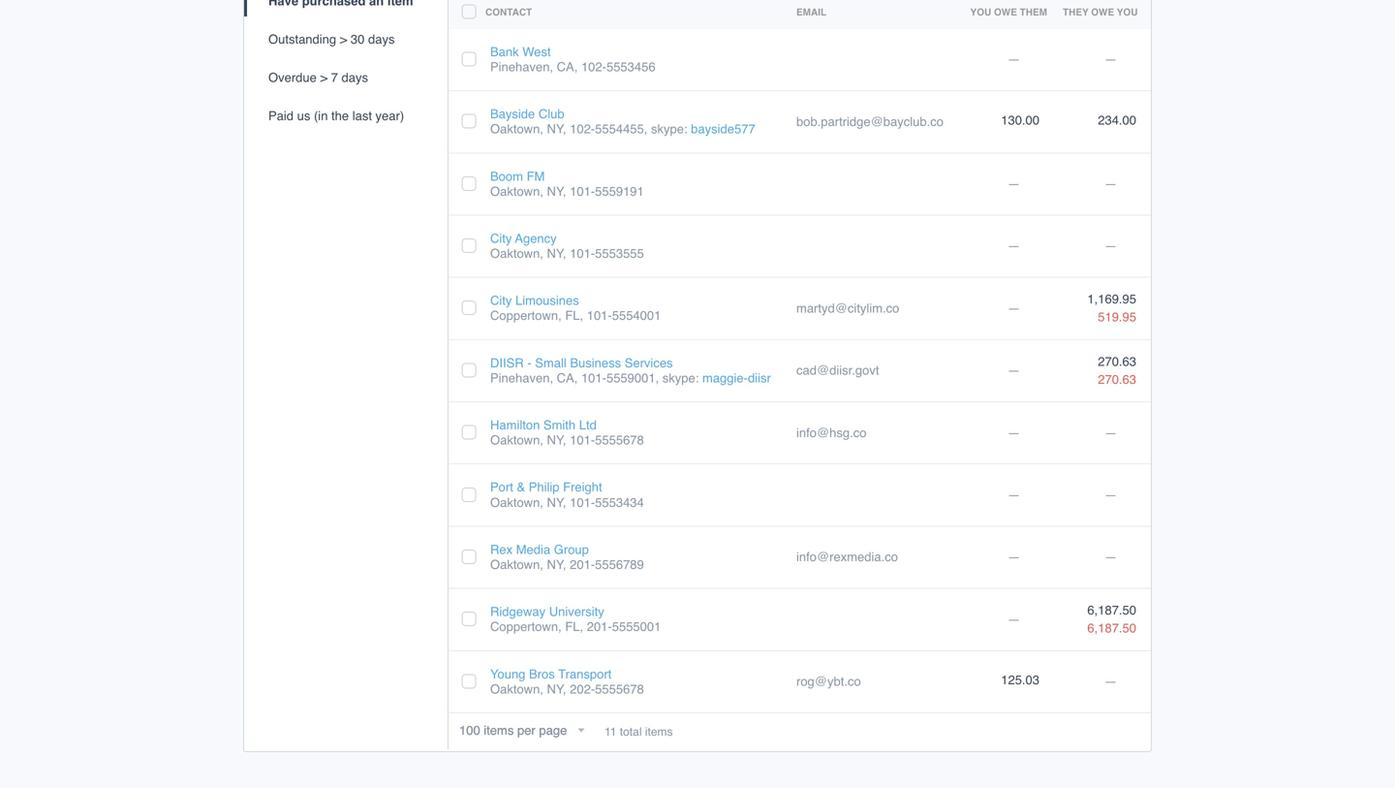 Task type: vqa. For each thing, say whether or not it's contained in the screenshot.
the bottommost the Price 'FIELD'
no



Task type: describe. For each thing, give the bounding box(es) containing it.
hamilton smith ltd oaktown, ny, 101-5555678
[[490, 418, 644, 447]]

smith
[[544, 418, 576, 432]]

ridgeway
[[490, 604, 546, 619]]

total
[[620, 725, 642, 738]]

1,169.95 519.95
[[1088, 292, 1137, 324]]

boom fm oaktown, ny, 101-5559191
[[490, 169, 644, 199]]

oaktown, inside bayside club oaktown, ny, 102-5554455, skype: bayside577
[[490, 122, 544, 136]]

owe for they
[[1092, 7, 1115, 18]]

group
[[554, 542, 589, 557]]

bayside club oaktown, ny, 102-5554455, skype: bayside577
[[490, 107, 756, 136]]

services
[[625, 356, 673, 370]]

paid us (in the last year)
[[268, 109, 404, 123]]

130.00
[[1001, 113, 1040, 127]]

city for city agency
[[490, 231, 512, 246]]

items
[[645, 725, 673, 738]]

maggie-diisr link
[[703, 371, 771, 385]]

oaktown, inside rex media group oaktown, ny, 201-5556789
[[490, 557, 544, 572]]

101- inside city limousines coppertown, fl, 101-5554001
[[587, 308, 612, 323]]

last
[[353, 109, 372, 123]]

5554455,
[[595, 122, 648, 136]]

5553456
[[607, 60, 656, 74]]

125.03
[[1001, 673, 1040, 687]]

coppertown, for city
[[490, 308, 562, 323]]

bank
[[490, 44, 519, 59]]

rex media group oaktown, ny, 201-5556789
[[490, 542, 644, 572]]

us
[[297, 109, 311, 123]]

bob.partridge@bayclub.co
[[797, 114, 944, 129]]

5559191
[[595, 184, 644, 199]]

bayside577 link
[[691, 122, 756, 136]]

oaktown, inside city agency oaktown, ny, 101-5553555
[[490, 246, 544, 261]]

(in
[[314, 109, 328, 123]]

days for outstanding > 30 days
[[368, 32, 395, 47]]

bayside club link
[[490, 107, 565, 121]]

5553434
[[595, 495, 644, 510]]

bayside577
[[691, 122, 756, 136]]

pinehaven, inside diisr - small business services pinehaven, ca, 101-5559001, skype: maggie-diisr
[[490, 371, 554, 385]]

overdue
[[268, 70, 317, 85]]

outstanding
[[268, 32, 336, 47]]

oaktown, inside boom fm oaktown, ny, 101-5559191
[[490, 184, 544, 199]]

2 270.63 from the top
[[1098, 372, 1137, 387]]

201- inside rex media group oaktown, ny, 201-5556789
[[570, 557, 595, 572]]

young
[[490, 667, 526, 681]]

2 you from the left
[[1117, 7, 1138, 18]]

year)
[[376, 109, 404, 123]]

ridgeway university link
[[490, 604, 605, 619]]

1 you from the left
[[971, 7, 992, 18]]

5559001,
[[607, 371, 659, 385]]

they
[[1063, 7, 1089, 18]]

ny, inside the 'hamilton smith ltd oaktown, ny, 101-5555678'
[[547, 433, 567, 447]]

hamilton smith ltd link
[[490, 418, 597, 432]]

club
[[539, 107, 565, 121]]

overdue > 7 days
[[268, 70, 368, 85]]

234.00
[[1098, 113, 1137, 127]]

> for outstanding
[[340, 32, 347, 47]]

bros
[[529, 667, 555, 681]]

rex media group link
[[490, 542, 589, 557]]

city agency link
[[490, 231, 557, 246]]

102- for 5553456
[[582, 60, 607, 74]]

oaktown, inside port & philip freight oaktown, ny, 101-5553434
[[490, 495, 544, 510]]

diisr - small business services link
[[490, 356, 673, 370]]

ny, inside city agency oaktown, ny, 101-5553555
[[547, 246, 567, 261]]

email
[[797, 7, 827, 18]]

5555001
[[612, 620, 661, 634]]

small
[[535, 356, 567, 370]]

202-
[[570, 682, 595, 696]]

5553555
[[595, 246, 644, 261]]

you owe them
[[971, 7, 1048, 18]]

101- inside city agency oaktown, ny, 101-5553555
[[570, 246, 595, 261]]

ny, inside port & philip freight oaktown, ny, 101-5553434
[[547, 495, 567, 510]]

diisr
[[748, 371, 771, 385]]

fm
[[527, 169, 545, 183]]

business
[[570, 356, 621, 370]]

101- inside the 'hamilton smith ltd oaktown, ny, 101-5555678'
[[570, 433, 595, 447]]

limousines
[[516, 293, 579, 308]]

media
[[516, 542, 551, 557]]

270.63 270.63
[[1098, 354, 1137, 387]]

them
[[1020, 7, 1048, 18]]

2 6,187.50 from the top
[[1088, 621, 1137, 636]]

oaktown, inside the 'hamilton smith ltd oaktown, ny, 101-5555678'
[[490, 433, 544, 447]]

ny, inside rex media group oaktown, ny, 201-5556789
[[547, 557, 567, 572]]

transport
[[559, 667, 612, 681]]



Task type: locate. For each thing, give the bounding box(es) containing it.
1 ny, from the top
[[547, 122, 567, 136]]

11
[[605, 725, 617, 738]]

martyd@citylim.co
[[797, 301, 900, 315]]

—
[[1008, 52, 1021, 67], [1105, 52, 1118, 67], [1008, 176, 1021, 191], [1105, 176, 1118, 191], [1008, 239, 1021, 253], [1105, 239, 1118, 253], [1008, 301, 1021, 315], [1008, 363, 1021, 378], [1008, 425, 1021, 440], [1105, 425, 1118, 440], [1008, 488, 1021, 502], [1105, 488, 1118, 502], [1008, 550, 1021, 564], [1105, 550, 1118, 564], [1008, 612, 1021, 626], [1105, 674, 1118, 689]]

1 horizontal spatial >
[[340, 32, 347, 47]]

0 vertical spatial 270.63
[[1098, 354, 1137, 369]]

0 vertical spatial days
[[368, 32, 395, 47]]

270.63
[[1098, 354, 1137, 369], [1098, 372, 1137, 387]]

fl, inside ridgeway university coppertown, fl, 201-5555001
[[565, 620, 584, 634]]

101- up business
[[587, 308, 612, 323]]

owe right they in the top of the page
[[1092, 7, 1115, 18]]

2 city from the top
[[490, 293, 512, 308]]

cad@diisr.govt
[[797, 363, 880, 378]]

city limousines coppertown, fl, 101-5554001
[[490, 293, 661, 323]]

101- inside port & philip freight oaktown, ny, 101-5553434
[[570, 495, 595, 510]]

> left 7
[[320, 70, 328, 85]]

6,187.50
[[1088, 603, 1137, 617], [1088, 621, 1137, 636]]

hamilton
[[490, 418, 540, 432]]

1 vertical spatial >
[[320, 70, 328, 85]]

1 vertical spatial fl,
[[565, 620, 584, 634]]

oaktown, down city agency link at the top of the page
[[490, 246, 544, 261]]

0 vertical spatial skype:
[[651, 122, 688, 136]]

1 vertical spatial city
[[490, 293, 512, 308]]

1 ca, from the top
[[557, 60, 578, 74]]

101- down freight
[[570, 495, 595, 510]]

fl, inside city limousines coppertown, fl, 101-5554001
[[565, 308, 584, 323]]

young bros transport link
[[490, 667, 612, 681]]

paid
[[268, 109, 294, 123]]

1,169.95
[[1088, 292, 1137, 306]]

1 oaktown, from the top
[[490, 122, 544, 136]]

102- up boom fm oaktown, ny, 101-5559191
[[570, 122, 595, 136]]

fl, for 201-
[[565, 620, 584, 634]]

101- down business
[[582, 371, 607, 385]]

4 oaktown, from the top
[[490, 433, 544, 447]]

ridgeway university coppertown, fl, 201-5555001
[[490, 604, 661, 634]]

2 coppertown, from the top
[[490, 620, 562, 634]]

days for overdue > 7 days
[[342, 70, 368, 85]]

102-
[[582, 60, 607, 74], [570, 122, 595, 136]]

owe left 'them'
[[994, 7, 1018, 18]]

5554001
[[612, 308, 661, 323]]

2 ny, from the top
[[547, 184, 567, 199]]

days right 30
[[368, 32, 395, 47]]

>
[[340, 32, 347, 47], [320, 70, 328, 85]]

5555678 inside young bros transport oaktown, ny, 202-5555678
[[595, 682, 644, 696]]

coppertown, inside city limousines coppertown, fl, 101-5554001
[[490, 308, 562, 323]]

519.95
[[1098, 310, 1137, 324]]

city agency oaktown, ny, 101-5553555
[[490, 231, 644, 261]]

coppertown, for ridgeway
[[490, 620, 562, 634]]

city inside city agency oaktown, ny, 101-5553555
[[490, 231, 512, 246]]

1 fl, from the top
[[565, 308, 584, 323]]

you right they in the top of the page
[[1117, 7, 1138, 18]]

oaktown, down bayside in the left of the page
[[490, 122, 544, 136]]

bank west link
[[490, 44, 551, 59]]

bank west pinehaven, ca, 102-5553456
[[490, 44, 656, 74]]

1 vertical spatial ca,
[[557, 371, 578, 385]]

201- inside ridgeway university coppertown, fl, 201-5555001
[[587, 620, 612, 634]]

101- down ltd
[[570, 433, 595, 447]]

city inside city limousines coppertown, fl, 101-5554001
[[490, 293, 512, 308]]

ny, down port & philip freight link
[[547, 495, 567, 510]]

1 vertical spatial pinehaven,
[[490, 371, 554, 385]]

1 horizontal spatial you
[[1117, 7, 1138, 18]]

2 5555678 from the top
[[595, 682, 644, 696]]

port & philip freight oaktown, ny, 101-5553434
[[490, 480, 644, 510]]

rex
[[490, 542, 513, 557]]

ny, inside young bros transport oaktown, ny, 202-5555678
[[547, 682, 567, 696]]

skype: inside bayside club oaktown, ny, 102-5554455, skype: bayside577
[[651, 122, 688, 136]]

0 vertical spatial pinehaven,
[[490, 60, 554, 74]]

ny, down young bros transport link
[[547, 682, 567, 696]]

ny, down smith
[[547, 433, 567, 447]]

0 vertical spatial >
[[340, 32, 347, 47]]

ca, inside diisr - small business services pinehaven, ca, 101-5559001, skype: maggie-diisr
[[557, 371, 578, 385]]

boom
[[490, 169, 523, 183]]

101- up city agency oaktown, ny, 101-5553555
[[570, 184, 595, 199]]

0 horizontal spatial you
[[971, 7, 992, 18]]

pinehaven, down the bank west link
[[490, 60, 554, 74]]

201- down group
[[570, 557, 595, 572]]

fl, down university
[[565, 620, 584, 634]]

they owe you
[[1063, 7, 1138, 18]]

3 ny, from the top
[[547, 246, 567, 261]]

201- down university
[[587, 620, 612, 634]]

pinehaven, down -
[[490, 371, 554, 385]]

coppertown, down ridgeway
[[490, 620, 562, 634]]

1 pinehaven, from the top
[[490, 60, 554, 74]]

11 total items
[[605, 725, 673, 738]]

2 pinehaven, from the top
[[490, 371, 554, 385]]

1 vertical spatial 6,187.50
[[1088, 621, 1137, 636]]

ny, down club
[[547, 122, 567, 136]]

None text field
[[448, 713, 593, 747]]

5555678
[[595, 433, 644, 447], [595, 682, 644, 696]]

philip
[[529, 480, 560, 495]]

oaktown, down rex
[[490, 557, 544, 572]]

ca, inside bank west pinehaven, ca, 102-5553456
[[557, 60, 578, 74]]

agency
[[515, 231, 557, 246]]

ltd
[[579, 418, 597, 432]]

the
[[332, 109, 349, 123]]

diisr - small business services pinehaven, ca, 101-5559001, skype: maggie-diisr
[[490, 356, 771, 385]]

1 vertical spatial days
[[342, 70, 368, 85]]

oaktown, down boom fm link
[[490, 184, 544, 199]]

1 vertical spatial 5555678
[[595, 682, 644, 696]]

2 owe from the left
[[1092, 7, 1115, 18]]

3 oaktown, from the top
[[490, 246, 544, 261]]

skype: down services
[[663, 371, 699, 385]]

city left limousines
[[490, 293, 512, 308]]

oaktown,
[[490, 122, 544, 136], [490, 184, 544, 199], [490, 246, 544, 261], [490, 433, 544, 447], [490, 495, 544, 510], [490, 557, 544, 572], [490, 682, 544, 696]]

101- inside diisr - small business services pinehaven, ca, 101-5559001, skype: maggie-diisr
[[582, 371, 607, 385]]

0 vertical spatial fl,
[[565, 308, 584, 323]]

0 vertical spatial city
[[490, 231, 512, 246]]

owe for you
[[994, 7, 1018, 18]]

0 vertical spatial 102-
[[582, 60, 607, 74]]

> left 30
[[340, 32, 347, 47]]

-
[[528, 356, 532, 370]]

city limousines link
[[490, 293, 579, 308]]

oaktown, down young
[[490, 682, 544, 696]]

coppertown, down 'city limousines' link at the left
[[490, 308, 562, 323]]

0 vertical spatial ca,
[[557, 60, 578, 74]]

2 ca, from the top
[[557, 371, 578, 385]]

1 city from the top
[[490, 231, 512, 246]]

oaktown, inside young bros transport oaktown, ny, 202-5555678
[[490, 682, 544, 696]]

0 horizontal spatial >
[[320, 70, 328, 85]]

ny, down agency
[[547, 246, 567, 261]]

oaktown, down &
[[490, 495, 544, 510]]

ny,
[[547, 122, 567, 136], [547, 184, 567, 199], [547, 246, 567, 261], [547, 433, 567, 447], [547, 495, 567, 510], [547, 557, 567, 572], [547, 682, 567, 696]]

maggie-
[[703, 371, 748, 385]]

ca, down diisr - small business services link
[[557, 371, 578, 385]]

oaktown, down hamilton
[[490, 433, 544, 447]]

young bros transport oaktown, ny, 202-5555678
[[490, 667, 644, 696]]

info@hsg.co
[[797, 425, 867, 440]]

5555678 for transport
[[595, 682, 644, 696]]

1 vertical spatial coppertown,
[[490, 620, 562, 634]]

info@rexmedia.co
[[797, 550, 898, 564]]

1 5555678 from the top
[[595, 433, 644, 447]]

0 vertical spatial 5555678
[[595, 433, 644, 447]]

contact
[[486, 7, 532, 18]]

5 ny, from the top
[[547, 495, 567, 510]]

ny, down group
[[547, 557, 567, 572]]

skype:
[[651, 122, 688, 136], [663, 371, 699, 385]]

0 vertical spatial 201-
[[570, 557, 595, 572]]

6 ny, from the top
[[547, 557, 567, 572]]

diisr
[[490, 356, 524, 370]]

fl, for 101-
[[565, 308, 584, 323]]

1 coppertown, from the top
[[490, 308, 562, 323]]

1 vertical spatial 270.63
[[1098, 372, 1137, 387]]

1 vertical spatial 201-
[[587, 620, 612, 634]]

you
[[971, 7, 992, 18], [1117, 7, 1138, 18]]

city left agency
[[490, 231, 512, 246]]

2 fl, from the top
[[565, 620, 584, 634]]

7
[[331, 70, 338, 85]]

30
[[351, 32, 365, 47]]

1 270.63 from the top
[[1098, 354, 1137, 369]]

1 vertical spatial 102-
[[570, 122, 595, 136]]

6 oaktown, from the top
[[490, 557, 544, 572]]

102- inside bank west pinehaven, ca, 102-5553456
[[582, 60, 607, 74]]

1 6,187.50 from the top
[[1088, 603, 1137, 617]]

outstanding > 30 days
[[268, 32, 395, 47]]

102- up bayside club oaktown, ny, 102-5554455, skype: bayside577
[[582, 60, 607, 74]]

pinehaven,
[[490, 60, 554, 74], [490, 371, 554, 385]]

5555678 down ltd
[[595, 433, 644, 447]]

4 ny, from the top
[[547, 433, 567, 447]]

ny, up agency
[[547, 184, 567, 199]]

2 oaktown, from the top
[[490, 184, 544, 199]]

port & philip freight link
[[490, 480, 603, 495]]

0 vertical spatial coppertown,
[[490, 308, 562, 323]]

owe
[[994, 7, 1018, 18], [1092, 7, 1115, 18]]

5556789
[[595, 557, 644, 572]]

7 ny, from the top
[[547, 682, 567, 696]]

bayside
[[490, 107, 535, 121]]

7 oaktown, from the top
[[490, 682, 544, 696]]

> for overdue
[[320, 70, 328, 85]]

skype: inside diisr - small business services pinehaven, ca, 101-5559001, skype: maggie-diisr
[[663, 371, 699, 385]]

city for city limousines
[[490, 293, 512, 308]]

university
[[549, 604, 605, 619]]

coppertown, inside ridgeway university coppertown, fl, 201-5555001
[[490, 620, 562, 634]]

skype: right 5554455,
[[651, 122, 688, 136]]

freight
[[563, 480, 603, 495]]

pinehaven, inside bank west pinehaven, ca, 102-5553456
[[490, 60, 554, 74]]

boom fm link
[[490, 169, 545, 183]]

101- inside boom fm oaktown, ny, 101-5559191
[[570, 184, 595, 199]]

5 oaktown, from the top
[[490, 495, 544, 510]]

102- inside bayside club oaktown, ny, 102-5554455, skype: bayside577
[[570, 122, 595, 136]]

days right 7
[[342, 70, 368, 85]]

201-
[[570, 557, 595, 572], [587, 620, 612, 634]]

fl,
[[565, 308, 584, 323], [565, 620, 584, 634]]

rog@ybt.co
[[797, 674, 861, 689]]

1 horizontal spatial owe
[[1092, 7, 1115, 18]]

days
[[368, 32, 395, 47], [342, 70, 368, 85]]

0 vertical spatial 6,187.50
[[1088, 603, 1137, 617]]

ca, up club
[[557, 60, 578, 74]]

0 horizontal spatial owe
[[994, 7, 1018, 18]]

fl, down limousines
[[565, 308, 584, 323]]

5555678 down transport
[[595, 682, 644, 696]]

101- up city limousines coppertown, fl, 101-5554001
[[570, 246, 595, 261]]

city
[[490, 231, 512, 246], [490, 293, 512, 308]]

5555678 inside the 'hamilton smith ltd oaktown, ny, 101-5555678'
[[595, 433, 644, 447]]

1 vertical spatial skype:
[[663, 371, 699, 385]]

you left 'them'
[[971, 7, 992, 18]]

ny, inside bayside club oaktown, ny, 102-5554455, skype: bayside577
[[547, 122, 567, 136]]

west
[[523, 44, 551, 59]]

port
[[490, 480, 514, 495]]

102- for 5554455,
[[570, 122, 595, 136]]

&
[[517, 480, 525, 495]]

5555678 for ltd
[[595, 433, 644, 447]]

1 owe from the left
[[994, 7, 1018, 18]]

ny, inside boom fm oaktown, ny, 101-5559191
[[547, 184, 567, 199]]



